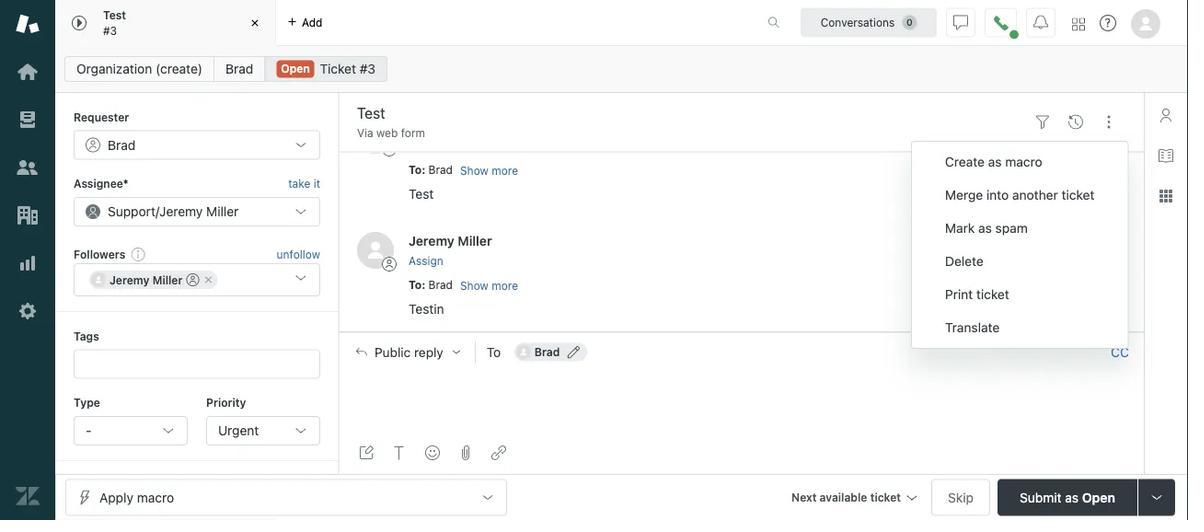Task type: locate. For each thing, give the bounding box(es) containing it.
get started image
[[16, 60, 40, 84]]

avatar image
[[357, 232, 394, 269]]

: down form at the left top of page
[[422, 163, 426, 176]]

1 horizontal spatial ticket
[[977, 287, 1010, 302]]

displays possible ticket submission types image
[[1150, 490, 1165, 505]]

0 vertical spatial as
[[989, 154, 1002, 169]]

to down assign
[[409, 278, 422, 291]]

get help image
[[1100, 15, 1117, 31]]

followers
[[74, 247, 125, 260]]

1 vertical spatial to : brad show more
[[409, 278, 518, 292]]

secondary element
[[55, 51, 1189, 87]]

apply
[[99, 490, 133, 505]]

1 horizontal spatial jeremy
[[159, 204, 203, 219]]

submit
[[1020, 490, 1062, 505]]

1 horizontal spatial miller
[[206, 204, 239, 219]]

: for testin
[[422, 278, 426, 291]]

requester
[[74, 110, 129, 123]]

zendesk image
[[16, 484, 40, 508]]

2 horizontal spatial ticket
[[1062, 187, 1095, 203]]

1 vertical spatial as
[[979, 220, 992, 236]]

0 vertical spatial #3
[[103, 24, 117, 37]]

#3 inside test #3
[[103, 24, 117, 37]]

0 vertical spatial open
[[281, 62, 310, 75]]

1 to : brad show more from the top
[[409, 163, 518, 177]]

more down jeremy miller assign
[[492, 279, 518, 292]]

2 show more button from the top
[[460, 277, 518, 294]]

admin image
[[16, 299, 40, 323]]

ticket
[[320, 61, 356, 76]]

next
[[792, 491, 817, 504]]

2 vertical spatial ticket
[[871, 491, 901, 504]]

0 vertical spatial miller
[[206, 204, 239, 219]]

notifications image
[[1034, 15, 1049, 30]]

add link (cmd k) image
[[492, 446, 506, 460]]

miller inside jeremy miller assign
[[458, 233, 492, 249]]

1 vertical spatial test
[[409, 186, 434, 202]]

2 show from the top
[[460, 279, 489, 292]]

jeremy inside jeremy miller assign
[[409, 233, 455, 249]]

followers element
[[74, 263, 320, 297]]

test inside conversationlabel log
[[409, 186, 434, 202]]

2 horizontal spatial jeremy
[[409, 233, 455, 249]]

0 vertical spatial :
[[422, 163, 426, 176]]

2 : from the top
[[422, 278, 426, 291]]

:
[[422, 163, 426, 176], [422, 278, 426, 291]]

0 horizontal spatial macro
[[137, 490, 174, 505]]

ticket right 'another'
[[1062, 187, 1095, 203]]

1 vertical spatial more
[[492, 279, 518, 292]]

1 horizontal spatial test
[[409, 186, 434, 202]]

tab
[[55, 0, 276, 46]]

miller
[[206, 204, 239, 219], [458, 233, 492, 249], [153, 274, 183, 287]]

2 to : brad show more from the top
[[409, 278, 518, 292]]

2 vertical spatial jeremy
[[110, 274, 150, 287]]

0 vertical spatial macro
[[1006, 154, 1043, 169]]

available
[[820, 491, 868, 504]]

support / jeremy miller
[[108, 204, 239, 219]]

#3 right ticket
[[360, 61, 376, 76]]

open
[[281, 62, 310, 75], [1083, 490, 1116, 505]]

to down form at the left top of page
[[409, 163, 422, 176]]

show down jeremy miller assign
[[460, 279, 489, 292]]

testin
[[409, 302, 444, 317]]

jeremy inside jeremy miller option
[[110, 274, 150, 287]]

jeremy right support
[[159, 204, 203, 219]]

1 show more button from the top
[[460, 162, 518, 179]]

add
[[302, 16, 323, 29]]

brad inside "secondary" element
[[226, 61, 253, 76]]

delete
[[946, 254, 984, 269]]

jeremy up assign
[[409, 233, 455, 249]]

2 vertical spatial as
[[1066, 490, 1079, 505]]

to left klobrad84@gmail.com icon
[[487, 345, 501, 360]]

create as macro menu item
[[912, 145, 1128, 179]]

1 vertical spatial to
[[409, 278, 422, 291]]

brad inside requester element
[[108, 137, 136, 152]]

jeremy down info on adding followers icon
[[110, 274, 150, 287]]

0 vertical spatial to : brad show more
[[409, 163, 518, 177]]

tab containing test
[[55, 0, 276, 46]]

0 vertical spatial test
[[103, 9, 126, 22]]

test for test
[[409, 186, 434, 202]]

miller inside jeremy miller option
[[153, 274, 183, 287]]

ticket right print
[[977, 287, 1010, 302]]

0 vertical spatial jeremy
[[159, 204, 203, 219]]

menu
[[911, 141, 1129, 349]]

as for submit
[[1066, 490, 1079, 505]]

brad up jeremy miller link
[[429, 163, 453, 176]]

1 more from the top
[[492, 164, 518, 177]]

unfollow
[[277, 248, 320, 261]]

priority
[[206, 396, 246, 409]]

assignee*
[[74, 177, 129, 190]]

events image
[[1069, 115, 1084, 130]]

to
[[409, 163, 422, 176], [409, 278, 422, 291], [487, 345, 501, 360]]

0 vertical spatial show
[[460, 164, 489, 177]]

1 vertical spatial open
[[1083, 490, 1116, 505]]

cc
[[1111, 345, 1130, 360]]

show for testin
[[460, 279, 489, 292]]

1 horizontal spatial #3
[[360, 61, 376, 76]]

mark as spam
[[946, 220, 1028, 236]]

via web form
[[357, 127, 425, 139]]

Subject field
[[354, 102, 1023, 124]]

brad right klobrad84@gmail.com icon
[[535, 346, 560, 359]]

ticket
[[1062, 187, 1095, 203], [977, 287, 1010, 302], [871, 491, 901, 504]]

apply macro
[[99, 490, 174, 505]]

as inside menu item
[[989, 154, 1002, 169]]

0 vertical spatial show more button
[[460, 162, 518, 179]]

to : brad show more down form at the left top of page
[[409, 163, 518, 177]]

#3 up organization
[[103, 24, 117, 37]]

as inside 'menu item'
[[979, 220, 992, 236]]

1 vertical spatial #3
[[360, 61, 376, 76]]

jeremy
[[159, 204, 203, 219], [409, 233, 455, 249], [110, 274, 150, 287]]

open inside "secondary" element
[[281, 62, 310, 75]]

test #3
[[103, 9, 126, 37]]

1 vertical spatial :
[[422, 278, 426, 291]]

0 vertical spatial to
[[409, 163, 422, 176]]

assignee* element
[[74, 197, 320, 226]]

as right mark
[[979, 220, 992, 236]]

show for test
[[460, 164, 489, 177]]

open left ticket
[[281, 62, 310, 75]]

to : brad show more down jeremy miller assign
[[409, 278, 518, 292]]

0 horizontal spatial ticket
[[871, 491, 901, 504]]

requester element
[[74, 130, 320, 160]]

#3 inside "secondary" element
[[360, 61, 376, 76]]

translate menu item
[[912, 311, 1128, 344]]

next available ticket
[[792, 491, 901, 504]]

insert emojis image
[[425, 446, 440, 460]]

show more button down jeremy miller assign
[[460, 277, 518, 294]]

1 vertical spatial show
[[460, 279, 489, 292]]

into
[[987, 187, 1009, 203]]

Yesterday 16:41 text field
[[1044, 235, 1126, 248]]

1 show from the top
[[460, 164, 489, 177]]

1 vertical spatial show more button
[[460, 277, 518, 294]]

more up jeremy miller link
[[492, 164, 518, 177]]

to : brad show more for testin
[[409, 278, 518, 292]]

1 horizontal spatial macro
[[1006, 154, 1043, 169]]

1 vertical spatial jeremy
[[409, 233, 455, 249]]

0 vertical spatial more
[[492, 164, 518, 177]]

show more button up jeremy miller link
[[460, 162, 518, 179]]

ticket right available
[[871, 491, 901, 504]]

: down the assign button
[[422, 278, 426, 291]]

as
[[989, 154, 1002, 169], [979, 220, 992, 236], [1066, 490, 1079, 505]]

add attachment image
[[458, 446, 473, 460]]

1 : from the top
[[422, 163, 426, 176]]

show
[[460, 164, 489, 177], [460, 279, 489, 292]]

knowledge image
[[1159, 148, 1174, 163]]

#3 for ticket #3
[[360, 61, 376, 76]]

merge into another ticket
[[946, 187, 1095, 203]]

1 vertical spatial macro
[[137, 490, 174, 505]]

show more button
[[460, 162, 518, 179], [460, 277, 518, 294]]

0 horizontal spatial test
[[103, 9, 126, 22]]

#3
[[103, 24, 117, 37], [360, 61, 376, 76]]

more
[[492, 164, 518, 177], [492, 279, 518, 292]]

test up organization
[[103, 9, 126, 22]]

test inside tab
[[103, 9, 126, 22]]

2 horizontal spatial miller
[[458, 233, 492, 249]]

: for test
[[422, 163, 426, 176]]

mark
[[946, 220, 975, 236]]

-
[[86, 423, 92, 438]]

open left displays possible ticket submission types image
[[1083, 490, 1116, 505]]

as for mark
[[979, 220, 992, 236]]

as right create at right
[[989, 154, 1002, 169]]

main element
[[0, 0, 55, 520]]

0 horizontal spatial miller
[[153, 274, 183, 287]]

miller inside assignee* element
[[206, 204, 239, 219]]

ticket #3
[[320, 61, 376, 76]]

brad down close icon
[[226, 61, 253, 76]]

assign
[[409, 254, 443, 267]]

macro right apply
[[137, 490, 174, 505]]

brad
[[226, 61, 253, 76], [108, 137, 136, 152], [429, 163, 453, 176], [429, 278, 453, 291], [535, 346, 560, 359]]

skip
[[948, 490, 974, 505]]

1 vertical spatial ticket
[[977, 287, 1010, 302]]

spam
[[996, 220, 1028, 236]]

tags
[[74, 330, 99, 343]]

2 vertical spatial to
[[487, 345, 501, 360]]

0 vertical spatial ticket
[[1062, 187, 1095, 203]]

support
[[108, 204, 156, 219]]

#3 for test #3
[[103, 24, 117, 37]]

brad down 'requester' on the left of page
[[108, 137, 136, 152]]

show up jeremy miller link
[[460, 164, 489, 177]]

test
[[103, 9, 126, 22], [409, 186, 434, 202]]

to : brad show more
[[409, 163, 518, 177], [409, 278, 518, 292]]

translate
[[946, 320, 1000, 335]]

take it
[[288, 177, 320, 190]]

0 horizontal spatial open
[[281, 62, 310, 75]]

brad link
[[214, 56, 265, 82]]

macro
[[1006, 154, 1043, 169], [137, 490, 174, 505]]

/
[[156, 204, 159, 219]]

0 horizontal spatial #3
[[103, 24, 117, 37]]

1 vertical spatial miller
[[458, 233, 492, 249]]

2 vertical spatial miller
[[153, 274, 183, 287]]

macro up merge into another ticket at the top
[[1006, 154, 1043, 169]]

conversations button
[[801, 8, 937, 37]]

hide composer image
[[734, 325, 749, 339]]

as right submit
[[1066, 490, 1079, 505]]

close image
[[246, 14, 264, 32]]

reply
[[414, 345, 444, 360]]

conversationlabel log
[[339, 102, 1144, 332]]

0 horizontal spatial jeremy
[[110, 274, 150, 287]]

submit as open
[[1020, 490, 1116, 505]]

test up jeremy miller link
[[409, 186, 434, 202]]

yesterday
[[1044, 235, 1095, 248]]

(create)
[[156, 61, 203, 76]]

2 more from the top
[[492, 279, 518, 292]]



Task type: describe. For each thing, give the bounding box(es) containing it.
show more button for testin
[[460, 277, 518, 294]]

print
[[946, 287, 973, 302]]

jeremy miller link
[[409, 233, 492, 249]]

urgent
[[218, 423, 259, 438]]

button displays agent's chat status as invisible. image
[[954, 15, 969, 30]]

print ticket menu item
[[912, 278, 1128, 311]]

to for testin
[[409, 278, 422, 291]]

web
[[377, 127, 398, 139]]

next available ticket button
[[784, 479, 924, 519]]

form
[[401, 127, 425, 139]]

delete menu item
[[912, 245, 1128, 278]]

jeremy miller assign
[[409, 233, 492, 267]]

jeremy miller
[[110, 274, 183, 287]]

filter image
[[1036, 115, 1050, 130]]

urgent button
[[206, 416, 320, 446]]

via
[[357, 127, 373, 139]]

yesterday 16:41
[[1044, 235, 1126, 248]]

assign button
[[409, 253, 443, 269]]

merge into another ticket menu item
[[912, 179, 1128, 212]]

Public reply composer text field
[[348, 372, 1136, 410]]

mark as spam menu item
[[912, 212, 1128, 245]]

macro inside create as macro menu item
[[1006, 154, 1043, 169]]

format text image
[[392, 446, 407, 460]]

organization
[[76, 61, 152, 76]]

public reply button
[[340, 333, 475, 372]]

jeremy miller option
[[89, 271, 218, 289]]

millerjeremy500@gmail.com image
[[91, 273, 106, 287]]

organization (create)
[[76, 61, 203, 76]]

zendesk support image
[[16, 12, 40, 36]]

apps image
[[1159, 189, 1174, 203]]

ticket inside popup button
[[871, 491, 901, 504]]

zendesk products image
[[1073, 18, 1085, 31]]

jeremy inside assignee* element
[[159, 204, 203, 219]]

tabs tab list
[[55, 0, 748, 46]]

public reply
[[375, 345, 444, 360]]

info on adding followers image
[[131, 247, 146, 261]]

to : brad show more for test
[[409, 163, 518, 177]]

remove image
[[203, 275, 214, 286]]

16:41
[[1098, 235, 1126, 248]]

take
[[288, 177, 311, 190]]

create as macro
[[946, 154, 1043, 169]]

public
[[375, 345, 411, 360]]

it
[[314, 177, 320, 190]]

ticket actions image
[[1102, 115, 1117, 130]]

test for test #3
[[103, 9, 126, 22]]

another
[[1013, 187, 1059, 203]]

organization (create) button
[[64, 56, 215, 82]]

user is an agent image
[[186, 274, 199, 287]]

create
[[946, 154, 985, 169]]

merge
[[946, 187, 983, 203]]

views image
[[16, 108, 40, 132]]

draft mode image
[[359, 446, 374, 460]]

customers image
[[16, 156, 40, 180]]

customer context image
[[1159, 108, 1174, 122]]

reporting image
[[16, 251, 40, 275]]

take it button
[[288, 174, 320, 193]]

brad down the assign button
[[429, 278, 453, 291]]

jeremy for jeremy miller
[[110, 274, 150, 287]]

unfollow button
[[277, 246, 320, 262]]

print ticket
[[946, 287, 1010, 302]]

type
[[74, 396, 100, 409]]

more for test
[[492, 164, 518, 177]]

as for create
[[989, 154, 1002, 169]]

organizations image
[[16, 203, 40, 227]]

to for test
[[409, 163, 422, 176]]

klobrad84@gmail.com image
[[516, 345, 531, 360]]

cc button
[[1111, 344, 1130, 361]]

more for testin
[[492, 279, 518, 292]]

skip button
[[932, 479, 991, 516]]

add button
[[276, 0, 334, 45]]

1 horizontal spatial open
[[1083, 490, 1116, 505]]

miller for jeremy miller
[[153, 274, 183, 287]]

edit user image
[[567, 346, 580, 359]]

jeremy for jeremy miller assign
[[409, 233, 455, 249]]

menu containing create as macro
[[911, 141, 1129, 349]]

miller for jeremy miller assign
[[458, 233, 492, 249]]

conversations
[[821, 16, 895, 29]]

- button
[[74, 416, 188, 446]]

show more button for test
[[460, 162, 518, 179]]



Task type: vqa. For each thing, say whether or not it's contained in the screenshot.
"Milo's Miso: A Foodlez Subsidiary"
no



